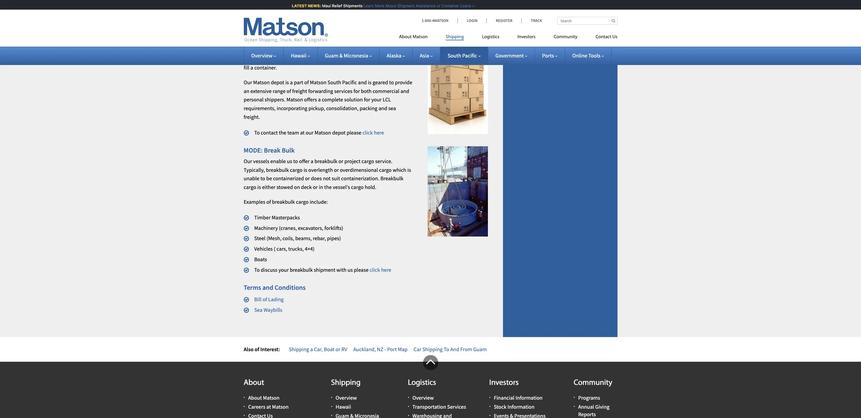 Task type: vqa. For each thing, say whether or not it's contained in the screenshot.


Task type: locate. For each thing, give the bounding box(es) containing it.
1 horizontal spatial us
[[333, 27, 338, 34]]

matson up careers at matson link on the left bottom of page
[[263, 395, 280, 402]]

2 horizontal spatial lcl
[[383, 96, 391, 103]]

1 mode: from the top
[[244, 44, 263, 52]]

is left 'part'
[[285, 79, 289, 86]]

a right the offer
[[311, 158, 314, 165]]

shippers.
[[265, 96, 286, 103]]

2 mode: from the top
[[244, 146, 263, 155]]

2 discuss from the top
[[261, 267, 278, 274]]

1 vertical spatial not
[[323, 175, 331, 182]]

lcl
[[264, 44, 274, 52], [244, 56, 252, 62], [383, 96, 391, 103]]

guam right from
[[473, 346, 487, 353]]

cargo right enough
[[389, 56, 401, 62]]

mode: up vessels
[[244, 146, 263, 155]]

shipping link
[[437, 32, 473, 44]]

assistance
[[412, 3, 432, 8]]

lcl inside lcl shipments are best suited to those who do not have enough cargo to fill a container.
[[244, 56, 252, 62]]

your up conditions
[[279, 267, 289, 274]]

section
[[496, 0, 625, 338]]

click here link for here
[[370, 267, 391, 274]]

investors inside top menu "navigation"
[[518, 35, 536, 40]]

1 discuss from the top
[[261, 27, 278, 34]]

a inside our vessels enable us to offer a breakbulk or project cargo service. typically, breakbulk cargo is overlength or overdimensional cargo which is unable to be containerized or does not suit containerization. breakbulk cargo is either stowed on deck or in the vessel's cargo hold.
[[311, 158, 314, 165]]

& right 20′
[[262, 6, 265, 13]]

shipment down to view our container specifications please at the left top of the page
[[299, 27, 321, 34]]

1 vertical spatial lcl
[[244, 56, 252, 62]]

to down the "boats"
[[254, 267, 260, 274]]

0 vertical spatial our
[[244, 79, 252, 86]]

0 vertical spatial with
[[322, 27, 332, 34]]

micronesia
[[344, 52, 369, 59]]

0 vertical spatial our
[[272, 16, 280, 23]]

discuss down view
[[261, 27, 278, 34]]

shipment for breakbulk
[[314, 267, 336, 274]]

not left suit
[[323, 175, 331, 182]]

0 horizontal spatial with
[[322, 27, 332, 34]]

is
[[285, 79, 289, 86], [368, 79, 372, 86], [304, 167, 307, 174], [408, 167, 411, 174], [257, 184, 261, 191]]

south up services
[[328, 79, 341, 86]]

about inside about matson careers at matson
[[248, 395, 262, 402]]

overlength
[[308, 167, 333, 174]]

to left contact in the left top of the page
[[254, 129, 260, 136]]

our right team
[[306, 129, 314, 136]]

with for breakbulk
[[337, 267, 347, 274]]

of right bill
[[263, 296, 267, 303]]

pipes)
[[327, 235, 341, 242]]

at right 'careers'
[[267, 404, 271, 411]]

1 horizontal spatial south
[[448, 52, 461, 59]]

to down 20′
[[254, 27, 260, 34]]

mode:
[[244, 44, 263, 52], [244, 146, 263, 155]]

us for breakbulk
[[348, 267, 353, 274]]

1 vertical spatial south
[[328, 79, 341, 86]]

1 horizontal spatial overview
[[336, 395, 357, 402]]

1 vertical spatial at
[[267, 404, 271, 411]]

0 vertical spatial the
[[279, 129, 286, 136]]

investors inside footer
[[490, 380, 519, 388]]

and up bill of lading
[[263, 284, 273, 292]]

about matson link down 1-
[[399, 32, 437, 44]]

community inside footer
[[574, 380, 613, 388]]

& down load)
[[340, 52, 343, 59]]

(cranes,
[[279, 225, 297, 232]]

at inside about matson careers at matson
[[267, 404, 271, 411]]

0 vertical spatial at
[[300, 129, 305, 136]]

stowed
[[277, 184, 293, 191]]

packing
[[360, 105, 378, 112]]

1-800-4matson
[[422, 18, 449, 23]]

20′
[[254, 6, 261, 13]]

matson right 'careers'
[[272, 404, 289, 411]]

to
[[254, 16, 260, 23], [254, 27, 260, 34], [254, 129, 260, 136], [254, 267, 260, 274], [444, 346, 449, 353]]

0 vertical spatial investors
[[518, 35, 536, 40]]

& for 20′
[[262, 6, 265, 13]]

0 vertical spatial logistics
[[482, 35, 500, 40]]

0 horizontal spatial about matson link
[[248, 395, 280, 402]]

lcl down commercial
[[383, 96, 391, 103]]

community
[[554, 35, 578, 40], [574, 380, 613, 388]]

for
[[354, 88, 360, 95], [364, 96, 370, 103]]

overview hawaii
[[336, 395, 357, 411]]

0 vertical spatial hawaii link
[[291, 52, 310, 59]]

about matson link up careers at matson link on the left bottom of page
[[248, 395, 280, 402]]

1 horizontal spatial hawaii link
[[336, 404, 351, 411]]

0 horizontal spatial south
[[328, 79, 341, 86]]

to view our container specifications please
[[254, 16, 352, 23]]

1 vertical spatial information
[[508, 404, 535, 411]]

1 vertical spatial hawaii
[[336, 404, 351, 411]]

1 horizontal spatial overview link
[[336, 395, 357, 402]]

0 horizontal spatial for
[[354, 88, 360, 95]]

us
[[333, 27, 338, 34], [287, 158, 292, 165], [348, 267, 353, 274]]

consolidation,
[[326, 105, 359, 112]]

learn more about shipment assistance or container loans > link
[[360, 3, 471, 8]]

flush
[[274, 6, 287, 13]]

and down the provide
[[401, 88, 409, 95]]

the inside our vessels enable us to offer a breakbulk or project cargo service. typically, breakbulk cargo is overlength or overdimensional cargo which is unable to be containerized or does not suit containerization. breakbulk cargo is either stowed on deck or in the vessel's cargo hold.
[[324, 184, 332, 191]]

0 vertical spatial click
[[363, 129, 373, 136]]

1 vertical spatial shipment
[[314, 267, 336, 274]]

0 vertical spatial south
[[448, 52, 461, 59]]

1 horizontal spatial for
[[364, 96, 370, 103]]

overdimensional
[[340, 167, 378, 174]]

container left loans
[[438, 3, 456, 8]]

matson up extensive
[[253, 79, 270, 86]]

1 vertical spatial here
[[381, 267, 391, 274]]

about for about
[[244, 380, 264, 388]]

1 horizontal spatial about matson link
[[399, 32, 437, 44]]

alaska
[[387, 52, 402, 59]]

mode: up shipments on the top of page
[[244, 44, 263, 52]]

0 horizontal spatial pacific
[[342, 79, 357, 86]]

community up online
[[554, 35, 578, 40]]

0 horizontal spatial lcl
[[244, 56, 252, 62]]

0 vertical spatial about matson link
[[399, 32, 437, 44]]

auckland, nz - port map
[[354, 346, 408, 353]]

our
[[244, 79, 252, 86], [244, 158, 252, 165]]

investors up financial
[[490, 380, 519, 388]]

2 horizontal spatial overview
[[413, 395, 434, 402]]

ports
[[542, 52, 554, 59]]

Search search field
[[557, 17, 618, 25]]

to left view
[[254, 16, 260, 23]]

your left fcl
[[279, 27, 289, 34]]

0 vertical spatial pacific
[[462, 52, 477, 59]]

(
[[274, 246, 276, 253]]

depot down consolidation,
[[332, 129, 346, 136]]

1 vertical spatial investors
[[490, 380, 519, 388]]

1 vertical spatial &
[[340, 52, 343, 59]]

our inside our vessels enable us to offer a breakbulk or project cargo service. typically, breakbulk cargo is overlength or overdimensional cargo which is unable to be containerized or does not suit containerization. breakbulk cargo is either stowed on deck or in the vessel's cargo hold.
[[244, 158, 252, 165]]

0 vertical spatial not
[[350, 56, 357, 62]]

information down financial information link
[[508, 404, 535, 411]]

1 horizontal spatial &
[[340, 52, 343, 59]]

2 vertical spatial lcl
[[383, 96, 391, 103]]

cargo down service.
[[379, 167, 392, 174]]

breakbulk up 'overlength'
[[315, 158, 338, 165]]

careers
[[248, 404, 266, 411]]

0 vertical spatial shipment
[[299, 27, 321, 34]]

1 vertical spatial click
[[370, 267, 380, 274]]

0 horizontal spatial &
[[262, 6, 265, 13]]

investors
[[518, 35, 536, 40], [490, 380, 519, 388]]

1 horizontal spatial logistics
[[482, 35, 500, 40]]

our right view
[[272, 16, 280, 23]]

shipments
[[340, 3, 359, 8]]

lading
[[268, 296, 284, 303]]

shipping up overview hawaii
[[331, 380, 361, 388]]

1 horizontal spatial the
[[324, 184, 332, 191]]

hawaii link
[[291, 52, 310, 59], [336, 404, 351, 411]]

container.
[[254, 64, 277, 71]]

1 vertical spatial the
[[324, 184, 332, 191]]

a
[[251, 64, 253, 71], [290, 79, 293, 86], [318, 96, 321, 103], [311, 158, 314, 165], [310, 346, 313, 353]]

login link
[[458, 18, 487, 23]]

overview link
[[251, 52, 276, 59], [336, 395, 357, 402], [413, 395, 434, 402]]

depot inside our matson depot is a part of matson south pacific and is geared to provide an extensive range of freight forwarding services for both commercial and personal shippers. matson offers a complete solution for your lcl requirements, incorporating pickup, consolidation, packing and sea freight.
[[271, 79, 284, 86]]

about
[[382, 3, 393, 8], [399, 35, 412, 40], [244, 380, 264, 388], [248, 395, 262, 402]]

0 horizontal spatial overview link
[[251, 52, 276, 59]]

at
[[300, 129, 305, 136], [267, 404, 271, 411]]

matson inside top menu "navigation"
[[413, 35, 428, 40]]

matson down 1-
[[413, 35, 428, 40]]

footer
[[0, 356, 861, 419]]

pacific down shipping link
[[462, 52, 477, 59]]

1 vertical spatial guam
[[473, 346, 487, 353]]

of right range
[[287, 88, 291, 95]]

investors down the track link
[[518, 35, 536, 40]]

also of interest:
[[244, 346, 280, 353]]

cargo up overdimensional
[[362, 158, 374, 165]]

service.
[[375, 158, 393, 165]]

1 our from the top
[[244, 79, 252, 86]]

1 vertical spatial click here link
[[370, 267, 391, 274]]

0 horizontal spatial hawaii
[[291, 52, 307, 59]]

for down the both
[[364, 96, 370, 103]]

1 vertical spatial our
[[244, 158, 252, 165]]

part
[[294, 79, 303, 86]]

us for fcl
[[333, 27, 338, 34]]

car,
[[314, 346, 323, 353]]

0 horizontal spatial hawaii link
[[291, 52, 310, 59]]

vehicles ( cars, trucks, 4×4)
[[254, 246, 315, 253]]

contact us
[[596, 35, 618, 40]]

of
[[304, 79, 309, 86], [287, 88, 291, 95], [267, 199, 271, 206], [263, 296, 267, 303], [255, 346, 259, 353]]

for up solution
[[354, 88, 360, 95]]

your for to discuss your fcl shipment with us please
[[279, 27, 289, 34]]

south down shipping link
[[448, 52, 461, 59]]

our inside our matson depot is a part of matson south pacific and is geared to provide an extensive range of freight forwarding services for both commercial and personal shippers. matson offers a complete solution for your lcl requirements, incorporating pickup, consolidation, packing and sea freight.
[[244, 79, 252, 86]]

0 horizontal spatial our
[[272, 16, 280, 23]]

the
[[279, 129, 286, 136], [324, 184, 332, 191]]

discuss down the "boats"
[[261, 267, 278, 274]]

lcl up shipments on the top of page
[[264, 44, 274, 52]]

to for to discuss your breakbulk shipment with us please click here
[[254, 267, 260, 274]]

alaska link
[[387, 52, 405, 59]]

more
[[371, 3, 381, 8]]

of right also
[[255, 346, 259, 353]]

about inside top menu "navigation"
[[399, 35, 412, 40]]

1-800-4matson link
[[422, 18, 458, 23]]

0 vertical spatial community
[[554, 35, 578, 40]]

the right in
[[324, 184, 332, 191]]

0 vertical spatial click here link
[[363, 129, 384, 136]]

on
[[294, 184, 300, 191]]

to left the offer
[[293, 158, 298, 165]]

1 vertical spatial logistics
[[408, 380, 436, 388]]

1 horizontal spatial container
[[438, 3, 456, 8]]

shipping inside shipping link
[[446, 35, 464, 40]]

0 horizontal spatial guam
[[325, 52, 338, 59]]

2 horizontal spatial us
[[348, 267, 353, 274]]

0 horizontal spatial not
[[323, 175, 331, 182]]

fill
[[244, 64, 249, 71]]

0 vertical spatial mode:
[[244, 44, 263, 52]]

0 vertical spatial container
[[438, 3, 456, 8]]

lcl inside our matson depot is a part of matson south pacific and is geared to provide an extensive range of freight forwarding services for both commercial and personal shippers. matson offers a complete solution for your lcl requirements, incorporating pickup, consolidation, packing and sea freight.
[[383, 96, 391, 103]]

shipping left the car,
[[289, 346, 309, 353]]

1 vertical spatial community
[[574, 380, 613, 388]]

programs annual giving reports
[[578, 395, 610, 419]]

our up an
[[244, 79, 252, 86]]

logistics down backtop image at the bottom of the page
[[408, 380, 436, 388]]

an
[[244, 88, 249, 95]]

0 horizontal spatial depot
[[271, 79, 284, 86]]

container up "those"
[[306, 44, 334, 52]]

your up 'packing'
[[372, 96, 382, 103]]

breakbulk
[[315, 158, 338, 165], [266, 167, 289, 174], [272, 199, 295, 206], [290, 267, 313, 274]]

financial information stock information
[[494, 395, 543, 411]]

0 vertical spatial your
[[279, 27, 289, 34]]

1 vertical spatial pacific
[[342, 79, 357, 86]]

pacific up services
[[342, 79, 357, 86]]

0 horizontal spatial container
[[306, 44, 334, 52]]

pacific inside our matson depot is a part of matson south pacific and is geared to provide an extensive range of freight forwarding services for both commercial and personal shippers. matson offers a complete solution for your lcl requirements, incorporating pickup, consolidation, packing and sea freight.
[[342, 79, 357, 86]]

logistics down register link
[[482, 35, 500, 40]]

1 horizontal spatial lcl
[[264, 44, 274, 52]]

a right the fill
[[251, 64, 253, 71]]

(mesh,
[[267, 235, 282, 242]]

0 vertical spatial depot
[[271, 79, 284, 86]]

cargo down containerization. on the top of the page
[[351, 184, 364, 191]]

contact us link
[[587, 32, 618, 44]]

at right team
[[300, 129, 305, 136]]

not right do
[[350, 56, 357, 62]]

contact
[[596, 35, 612, 40]]

shipment down 4×4)
[[314, 267, 336, 274]]

0 vertical spatial &
[[262, 6, 265, 13]]

maui
[[318, 3, 327, 8]]

and
[[451, 346, 459, 353]]

and left sea
[[379, 105, 387, 112]]

discuss
[[261, 27, 278, 34], [261, 267, 278, 274]]

0 vertical spatial us
[[333, 27, 338, 34]]

giving
[[596, 404, 610, 411]]

auckland, nz - port map link
[[354, 346, 408, 353]]

community up programs
[[574, 380, 613, 388]]

0 horizontal spatial us
[[287, 158, 292, 165]]

shipping up south pacific
[[446, 35, 464, 40]]

(less
[[276, 44, 290, 52]]

about matson link for careers at matson link on the left bottom of page
[[248, 395, 280, 402]]

1 vertical spatial depot
[[332, 129, 346, 136]]

to up commercial
[[389, 79, 394, 86]]

stock information link
[[494, 404, 535, 411]]

examples
[[244, 199, 265, 206]]

a left 'part'
[[290, 79, 293, 86]]

1 horizontal spatial pacific
[[462, 52, 477, 59]]

is down the offer
[[304, 167, 307, 174]]

track
[[531, 18, 542, 23]]

to right 'alaska'
[[402, 56, 407, 62]]

& for guam
[[340, 52, 343, 59]]

tools
[[589, 52, 601, 59]]

hawaii link for shipping's overview "link"
[[336, 404, 351, 411]]

lcl up the fill
[[244, 56, 252, 62]]

1 vertical spatial with
[[337, 267, 347, 274]]

1 vertical spatial your
[[372, 96, 382, 103]]

mode: for mode: break bulk
[[244, 146, 263, 155]]

matson up incorporating
[[287, 96, 303, 103]]

offers
[[304, 96, 317, 103]]

1 vertical spatial hawaii link
[[336, 404, 351, 411]]

guam down load)
[[325, 52, 338, 59]]

community link
[[545, 32, 587, 44]]

0 horizontal spatial at
[[267, 404, 271, 411]]

overview for logistics
[[413, 395, 434, 402]]

community inside community link
[[554, 35, 578, 40]]

the left team
[[279, 129, 286, 136]]

cargo inside lcl shipments are best suited to those who do not have enough cargo to fill a container.
[[389, 56, 401, 62]]

bill of lading link
[[254, 296, 284, 303]]

matson up forwarding
[[310, 79, 327, 86]]

2 vertical spatial us
[[348, 267, 353, 274]]

who
[[332, 56, 342, 62]]

information up stock information link
[[516, 395, 543, 402]]

of right examples
[[267, 199, 271, 206]]

financial information link
[[494, 395, 543, 402]]

2 horizontal spatial overview link
[[413, 395, 434, 402]]

both
[[361, 88, 372, 95]]

1 vertical spatial mode:
[[244, 146, 263, 155]]

1 vertical spatial discuss
[[261, 267, 278, 274]]

terms
[[244, 284, 261, 292]]

those
[[318, 56, 331, 62]]

1 horizontal spatial not
[[350, 56, 357, 62]]

None search field
[[557, 17, 618, 25]]

matson down pickup,
[[315, 129, 331, 136]]

overview inside overview transportation services
[[413, 395, 434, 402]]

1 vertical spatial about matson link
[[248, 395, 280, 402]]

of for breakbulk
[[267, 199, 271, 206]]

2 vertical spatial your
[[279, 267, 289, 274]]

pacific
[[462, 52, 477, 59], [342, 79, 357, 86]]

2 our from the top
[[244, 158, 252, 165]]

1 vertical spatial container
[[306, 44, 334, 52]]

1 vertical spatial our
[[306, 129, 314, 136]]

programs link
[[578, 395, 600, 402]]

our up 'typically,'
[[244, 158, 252, 165]]

to left be
[[261, 175, 265, 182]]

1 vertical spatial us
[[287, 158, 292, 165]]

guam & micronesia link
[[325, 52, 372, 59]]

are
[[278, 56, 285, 62]]

1 horizontal spatial with
[[337, 267, 347, 274]]

bill of lading
[[254, 296, 284, 303]]

and up the both
[[358, 79, 367, 86]]

your inside our matson depot is a part of matson south pacific and is geared to provide an extensive range of freight forwarding services for both commercial and personal shippers. matson offers a complete solution for your lcl requirements, incorporating pickup, consolidation, packing and sea freight.
[[372, 96, 382, 103]]



Task type: describe. For each thing, give the bounding box(es) containing it.
of for lading
[[263, 296, 267, 303]]

break
[[264, 146, 281, 155]]

coils,
[[283, 235, 294, 242]]

about matson link for shipping link
[[399, 32, 437, 44]]

transportation services link
[[413, 404, 466, 411]]

sea
[[254, 307, 263, 314]]

enough
[[370, 56, 388, 62]]

typically,
[[244, 167, 265, 174]]

to for to discuss your fcl shipment with us please
[[254, 27, 260, 34]]

to left and
[[444, 346, 449, 353]]

rebar,
[[313, 235, 326, 242]]

best
[[286, 56, 296, 62]]

include:
[[310, 199, 328, 206]]

cargo down deck
[[296, 199, 309, 206]]

not inside lcl shipments are best suited to those who do not have enough cargo to fill a container.
[[350, 56, 357, 62]]

shipping up backtop image at the bottom of the page
[[423, 346, 443, 353]]

suited
[[297, 56, 311, 62]]

which
[[393, 167, 407, 174]]

discuss for to discuss your fcl shipment with us please
[[261, 27, 278, 34]]

requirements,
[[244, 105, 276, 112]]

or left project on the left top of page
[[339, 158, 343, 165]]

of right 'part'
[[304, 79, 309, 86]]

0 horizontal spatial overview
[[251, 52, 273, 59]]

to inside our matson depot is a part of matson south pacific and is geared to provide an extensive range of freight forwarding services for both commercial and personal shippers. matson offers a complete solution for your lcl requirements, incorporating pickup, consolidation, packing and sea freight.
[[389, 79, 394, 86]]

range
[[273, 88, 286, 95]]

guam & micronesia
[[325, 52, 369, 59]]

south pacific link
[[448, 52, 481, 59]]

deck
[[301, 184, 312, 191]]

load)
[[336, 44, 352, 52]]

waybills
[[264, 307, 283, 314]]

asia
[[420, 52, 429, 59]]

hawaii link for the leftmost overview "link"
[[291, 52, 310, 59]]

or up suit
[[334, 167, 339, 174]]

or left rv
[[336, 346, 340, 353]]

your for to discuss your breakbulk shipment with us please click here
[[279, 267, 289, 274]]

0 vertical spatial information
[[516, 395, 543, 402]]

latest
[[288, 3, 303, 8]]

south inside our matson depot is a part of matson south pacific and is geared to provide an extensive range of freight forwarding services for both commercial and personal shippers. matson offers a complete solution for your lcl requirements, incorporating pickup, consolidation, packing and sea freight.
[[328, 79, 341, 86]]

is right which
[[408, 167, 411, 174]]

timber masterpacks
[[254, 214, 300, 221]]

steel
[[254, 235, 266, 242]]

interest:
[[260, 346, 280, 353]]

careers at matson link
[[248, 404, 289, 411]]

or right assistance
[[433, 3, 437, 8]]

is left either
[[257, 184, 261, 191]]

government
[[496, 52, 524, 59]]

with for fcl
[[322, 27, 332, 34]]

forwarding
[[308, 88, 333, 95]]

register
[[496, 18, 513, 23]]

or up deck
[[305, 175, 310, 182]]

footer containing about
[[0, 356, 861, 419]]

either
[[262, 184, 276, 191]]

sea
[[389, 105, 396, 112]]

top menu navigation
[[399, 32, 618, 44]]

auckland,
[[354, 346, 376, 353]]

to discuss your fcl shipment with us please
[[254, 27, 355, 34]]

annual giving reports link
[[578, 404, 610, 419]]

relief
[[328, 3, 338, 8]]

search image
[[612, 19, 616, 23]]

overview for shipping
[[336, 395, 357, 402]]

of for interest:
[[255, 346, 259, 353]]

1 horizontal spatial guam
[[473, 346, 487, 353]]

cargo up containerized
[[290, 167, 303, 174]]

unable
[[244, 175, 260, 182]]

car
[[414, 346, 422, 353]]

0 vertical spatial here
[[374, 129, 384, 136]]

south pacific
[[448, 52, 477, 59]]

1 horizontal spatial our
[[306, 129, 314, 136]]

logistics link
[[473, 32, 509, 44]]

be
[[266, 175, 272, 182]]

logistics inside top menu "navigation"
[[482, 35, 500, 40]]

examples of breakbulk cargo include:
[[244, 199, 328, 206]]

nz
[[377, 346, 384, 353]]

0 horizontal spatial the
[[279, 129, 286, 136]]

forklifts)
[[325, 225, 343, 232]]

click here link for click
[[363, 129, 384, 136]]

about for about matson
[[399, 35, 412, 40]]

mode: for mode: lcl (less than container load)
[[244, 44, 263, 52]]

hawaii inside overview hawaii
[[336, 404, 351, 411]]

overview link for logistics
[[413, 395, 434, 402]]

0 vertical spatial lcl
[[264, 44, 274, 52]]

0 vertical spatial hawaii
[[291, 52, 307, 59]]

20′ & 40′ flush folding flatracks
[[254, 6, 326, 13]]

view
[[261, 16, 271, 23]]

fcl
[[290, 27, 298, 34]]

than
[[291, 44, 305, 52]]

our vessels enable us to offer a breakbulk or project cargo service. typically, breakbulk cargo is overlength or overdimensional cargo which is unable to be containerized or does not suit containerization. breakbulk cargo is either stowed on deck or in the vessel's cargo hold.
[[244, 158, 411, 191]]

our for our matson depot is a part of matson south pacific and is geared to provide an extensive range of freight forwarding services for both commercial and personal shippers. matson offers a complete solution for your lcl requirements, incorporating pickup, consolidation, packing and sea freight.
[[244, 79, 252, 86]]

1 horizontal spatial depot
[[332, 129, 346, 136]]

blue matson logo with ocean, shipping, truck, rail and logistics written beneath it. image
[[244, 18, 328, 43]]

800-
[[425, 18, 432, 23]]

overview link for shipping
[[336, 395, 357, 402]]

to for to contact the team at our matson depot please click here
[[254, 129, 260, 136]]

0 vertical spatial guam
[[325, 52, 338, 59]]

about for about matson careers at matson
[[248, 395, 262, 402]]

freight.
[[244, 114, 260, 121]]

backtop image
[[423, 356, 438, 371]]

stock
[[494, 404, 507, 411]]

a down forwarding
[[318, 96, 321, 103]]

cars,
[[277, 246, 287, 253]]

breakbulk up conditions
[[290, 267, 313, 274]]

asia link
[[420, 52, 433, 59]]

freight
[[292, 88, 307, 95]]

4×4)
[[305, 246, 315, 253]]

shipping a car, boat or rv link
[[289, 346, 347, 353]]

contact
[[261, 129, 278, 136]]

excavators,
[[298, 225, 323, 232]]

breakbulk down stowed
[[272, 199, 295, 206]]

masterpacks
[[272, 214, 300, 221]]

is up the both
[[368, 79, 372, 86]]

financial
[[494, 395, 515, 402]]

car shipping to and from guam
[[414, 346, 487, 353]]

register link
[[487, 18, 522, 23]]

shipment for fcl
[[299, 27, 321, 34]]

or left in
[[313, 184, 318, 191]]

1-
[[422, 18, 425, 23]]

do
[[343, 56, 349, 62]]

to left "those"
[[312, 56, 317, 62]]

programs
[[578, 395, 600, 402]]

a inside lcl shipments are best suited to those who do not have enough cargo to fill a container.
[[251, 64, 253, 71]]

online tools
[[573, 52, 601, 59]]

specifications
[[304, 16, 335, 23]]

machinery (cranes, excavators, forklifts)
[[254, 225, 343, 232]]

to for to view our container specifications please
[[254, 16, 260, 23]]

lcl shipments are best suited to those who do not have enough cargo to fill a container.
[[244, 56, 407, 71]]

track link
[[522, 18, 542, 23]]

bill
[[254, 296, 262, 303]]

overview transportation services
[[413, 395, 466, 411]]

0 horizontal spatial logistics
[[408, 380, 436, 388]]

breakbulk
[[381, 175, 404, 182]]

machinery
[[254, 225, 278, 232]]

a left the car,
[[310, 346, 313, 353]]

breakbulk down "enable"
[[266, 167, 289, 174]]

provide
[[395, 79, 413, 86]]

our for our vessels enable us to offer a breakbulk or project cargo service. typically, breakbulk cargo is overlength or overdimensional cargo which is unable to be containerized or does not suit containerization. breakbulk cargo is either stowed on deck or in the vessel's cargo hold.
[[244, 158, 252, 165]]

discuss for to discuss your breakbulk shipment with us please click here
[[261, 267, 278, 274]]

cargo down "unable"
[[244, 184, 256, 191]]

does
[[311, 175, 322, 182]]

from
[[461, 346, 472, 353]]

not inside our vessels enable us to offer a breakbulk or project cargo service. typically, breakbulk cargo is overlength or overdimensional cargo which is unable to be containerized or does not suit containerization. breakbulk cargo is either stowed on deck or in the vessel's cargo hold.
[[323, 175, 331, 182]]

us inside our vessels enable us to offer a breakbulk or project cargo service. typically, breakbulk cargo is overlength or overdimensional cargo which is unable to be containerized or does not suit containerization. breakbulk cargo is either stowed on deck or in the vessel's cargo hold.
[[287, 158, 292, 165]]

1 horizontal spatial at
[[300, 129, 305, 136]]

team
[[288, 129, 299, 136]]



